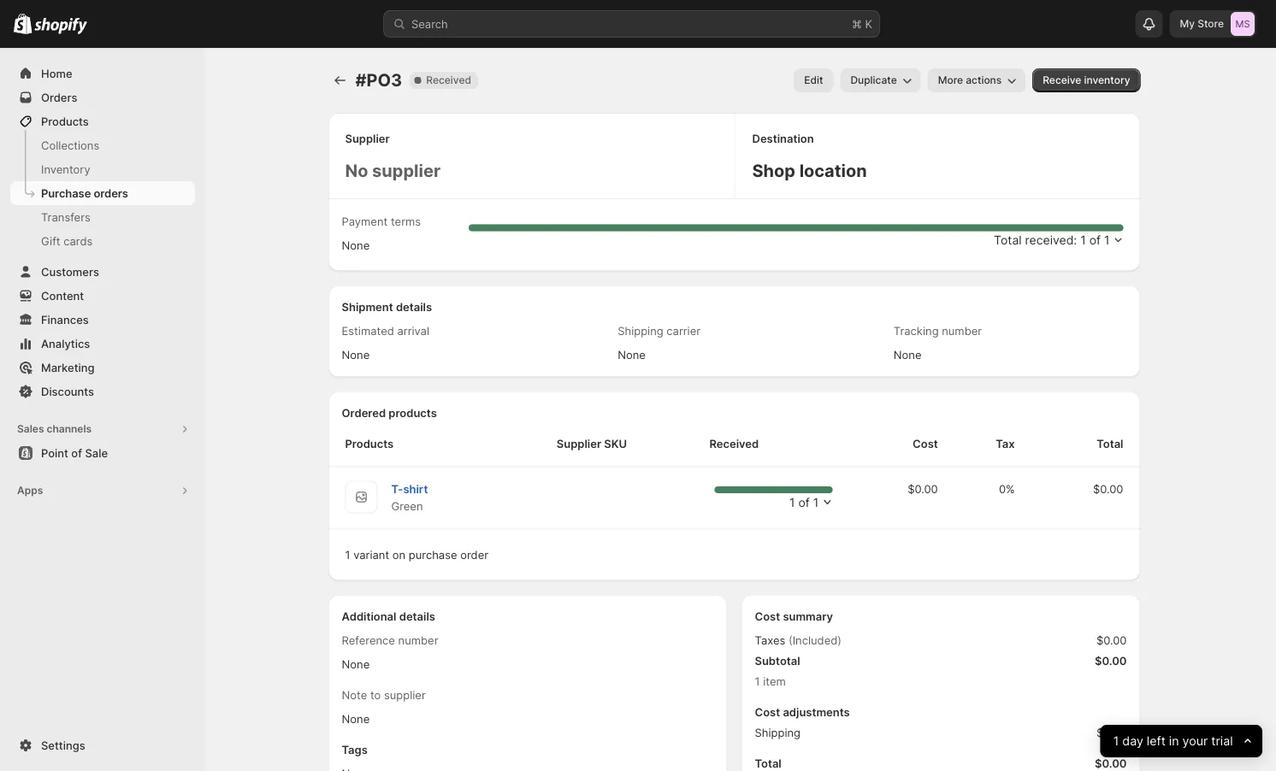 Task type: locate. For each thing, give the bounding box(es) containing it.
supplier left the sku
[[557, 438, 601, 451]]

1 horizontal spatial shipping
[[755, 727, 801, 740]]

on
[[392, 549, 406, 562]]

0 vertical spatial number
[[942, 325, 982, 338]]

terms
[[391, 215, 421, 228]]

1
[[1081, 233, 1086, 248], [1104, 233, 1110, 248], [790, 495, 795, 510], [813, 495, 819, 510], [345, 549, 350, 562], [755, 675, 760, 689], [1114, 734, 1119, 749]]

analytics
[[41, 337, 90, 350]]

cost left tax
[[913, 438, 938, 451]]

products down ordered
[[345, 438, 394, 451]]

supplier right no
[[372, 160, 441, 181]]

cost for cost
[[913, 438, 938, 451]]

cards
[[64, 234, 93, 248]]

inventory link
[[10, 157, 195, 181]]

1 horizontal spatial number
[[942, 325, 982, 338]]

1 variant on purchase order
[[345, 549, 489, 562]]

1 vertical spatial products
[[345, 438, 394, 451]]

1 horizontal spatial total
[[994, 233, 1022, 248]]

0 horizontal spatial total
[[755, 758, 782, 771]]

of for point of sale
[[71, 447, 82, 460]]

0 horizontal spatial of
[[71, 447, 82, 460]]

0 vertical spatial total
[[994, 233, 1022, 248]]

cost for cost summary
[[755, 610, 780, 624]]

0 vertical spatial received
[[426, 74, 471, 86]]

2 vertical spatial total
[[755, 758, 782, 771]]

supplier up no
[[345, 132, 390, 145]]

estimated arrival
[[342, 325, 429, 338]]

1 vertical spatial number
[[398, 634, 438, 648]]

received
[[426, 74, 471, 86], [710, 438, 759, 451]]

received
[[1025, 233, 1074, 248]]

details for additional details
[[399, 610, 435, 624]]

0 horizontal spatial products
[[41, 115, 89, 128]]

t-
[[391, 483, 403, 496]]

shipping for shipping
[[755, 727, 801, 740]]

shipping down cost adjustments
[[755, 727, 801, 740]]

my store image
[[1231, 12, 1255, 36]]

none for reference
[[342, 658, 370, 672]]

shop location
[[752, 160, 867, 181]]

cost
[[913, 438, 938, 451], [755, 610, 780, 624], [755, 706, 780, 719]]

none down note in the left bottom of the page
[[342, 713, 370, 726]]

1 horizontal spatial of
[[798, 495, 810, 510]]

ordered
[[342, 407, 386, 420]]

additional
[[342, 610, 396, 624]]

more
[[938, 74, 963, 86]]

0 vertical spatial shipping
[[618, 325, 664, 338]]

store
[[1198, 18, 1224, 30]]

point of sale
[[41, 447, 108, 460]]

received products progress bar
[[715, 487, 833, 494]]

shopify image
[[14, 13, 32, 34]]

content
[[41, 289, 84, 302]]

taxes (included)
[[755, 634, 842, 648]]

details up "arrival"
[[396, 301, 432, 314]]

cost for cost adjustments
[[755, 706, 780, 719]]

none down shipping carrier
[[618, 349, 646, 362]]

$0.00 for shipping
[[1097, 727, 1127, 740]]

2 vertical spatial of
[[798, 495, 810, 510]]

reference number
[[342, 634, 438, 648]]

analytics link
[[10, 332, 195, 356]]

products
[[41, 115, 89, 128], [345, 438, 394, 451]]

taxes
[[755, 634, 786, 648]]

supplier for supplier
[[345, 132, 390, 145]]

0 horizontal spatial supplier
[[345, 132, 390, 145]]

point of sale link
[[10, 441, 195, 465]]

2 horizontal spatial of
[[1090, 233, 1101, 248]]

receive
[[1043, 74, 1082, 86]]

details for shipment details
[[396, 301, 432, 314]]

supplier for supplier sku
[[557, 438, 601, 451]]

of left sale on the left bottom of the page
[[71, 447, 82, 460]]

$0.00 for taxes
[[1097, 634, 1127, 648]]

(included)
[[789, 634, 842, 648]]

none
[[342, 239, 370, 252], [342, 349, 370, 362], [618, 349, 646, 362], [894, 349, 922, 362], [342, 658, 370, 672], [342, 713, 370, 726]]

0 horizontal spatial number
[[398, 634, 438, 648]]

total received : 1 of 1
[[994, 233, 1110, 248]]

note
[[342, 689, 367, 702]]

tags
[[342, 744, 368, 757]]

supplier
[[345, 132, 390, 145], [557, 438, 601, 451]]

orders link
[[10, 86, 195, 109]]

number down additional details at the left
[[398, 634, 438, 648]]

home
[[41, 67, 72, 80]]

1 vertical spatial details
[[399, 610, 435, 624]]

1 vertical spatial cost
[[755, 610, 780, 624]]

sku
[[604, 438, 627, 451]]

⌘ k
[[852, 17, 873, 30]]

shipping
[[618, 325, 664, 338], [755, 727, 801, 740]]

received down search
[[426, 74, 471, 86]]

0 horizontal spatial shipping
[[618, 325, 664, 338]]

none down "estimated" in the top of the page
[[342, 349, 370, 362]]

cost down "1 item"
[[755, 706, 780, 719]]

1 item
[[755, 675, 786, 689]]

purchase orders
[[41, 186, 128, 200]]

0%
[[999, 483, 1015, 496]]

shop
[[752, 160, 796, 181]]

1 vertical spatial supplier
[[557, 438, 601, 451]]

duplicate
[[851, 74, 897, 86]]

subtotal
[[755, 655, 800, 668]]

supplier right to
[[384, 689, 426, 702]]

2 vertical spatial cost
[[755, 706, 780, 719]]

1 horizontal spatial received
[[710, 438, 759, 451]]

0 vertical spatial details
[[396, 301, 432, 314]]

1 vertical spatial of
[[71, 447, 82, 460]]

of inside the point of sale 'link'
[[71, 447, 82, 460]]

ordered products
[[342, 407, 437, 420]]

none down reference
[[342, 658, 370, 672]]

purchase
[[41, 186, 91, 200]]

number right tracking
[[942, 325, 982, 338]]

of inside 1 of 1 dropdown button
[[798, 495, 810, 510]]

of right the :
[[1090, 233, 1101, 248]]

0 vertical spatial of
[[1090, 233, 1101, 248]]

variant
[[353, 549, 389, 562]]

no supplier
[[345, 160, 441, 181]]

finances
[[41, 313, 89, 326]]

summary
[[783, 610, 833, 624]]

sales channels
[[17, 423, 92, 435]]

none down payment
[[342, 239, 370, 252]]

of
[[1090, 233, 1101, 248], [71, 447, 82, 460], [798, 495, 810, 510]]

details up reference number
[[399, 610, 435, 624]]

sale
[[85, 447, 108, 460]]

1 vertical spatial supplier
[[384, 689, 426, 702]]

received products image
[[715, 487, 833, 494]]

cost up taxes
[[755, 610, 780, 624]]

total received inventory progress bar
[[469, 225, 1124, 231]]

transfers
[[41, 210, 90, 224]]

customers
[[41, 265, 99, 278]]

none for estimated
[[342, 349, 370, 362]]

2 horizontal spatial total
[[1097, 438, 1124, 451]]

0 vertical spatial products
[[41, 115, 89, 128]]

1 vertical spatial received
[[710, 438, 759, 451]]

1 vertical spatial total
[[1097, 438, 1124, 451]]

0 horizontal spatial received
[[426, 74, 471, 86]]

1 horizontal spatial supplier
[[557, 438, 601, 451]]

0 vertical spatial supplier
[[345, 132, 390, 145]]

shipping left carrier
[[618, 325, 664, 338]]

gift cards
[[41, 234, 93, 248]]

1 inside dropdown button
[[1114, 734, 1119, 749]]

1 of 1 button
[[710, 486, 836, 512]]

k
[[865, 17, 873, 30]]

payment terms
[[342, 215, 421, 228]]

$0.00
[[908, 483, 938, 496], [1093, 483, 1124, 496], [1097, 634, 1127, 648], [1095, 655, 1127, 668], [1097, 727, 1127, 740], [1095, 758, 1127, 771]]

adjustments
[[783, 706, 850, 719]]

shipment
[[342, 301, 393, 314]]

0 vertical spatial cost
[[913, 438, 938, 451]]

of down received products progress bar
[[798, 495, 810, 510]]

none down tracking
[[894, 349, 922, 362]]

products up collections
[[41, 115, 89, 128]]

0 vertical spatial supplier
[[372, 160, 441, 181]]

shopify image
[[34, 18, 87, 35]]

products
[[389, 407, 437, 420]]

received up received products image
[[710, 438, 759, 451]]

receive inventory link
[[1033, 68, 1141, 92]]

to
[[370, 689, 381, 702]]

1 vertical spatial shipping
[[755, 727, 801, 740]]



Task type: vqa. For each thing, say whether or not it's contained in the screenshot.
My Store Image
yes



Task type: describe. For each thing, give the bounding box(es) containing it.
destination
[[752, 132, 814, 145]]

my store
[[1180, 18, 1224, 30]]

of for 1 of 1
[[798, 495, 810, 510]]

edit link
[[794, 68, 834, 92]]

number for tracking number
[[942, 325, 982, 338]]

left
[[1147, 734, 1166, 749]]

shipping carrier
[[618, 325, 701, 338]]

my
[[1180, 18, 1195, 30]]

order
[[460, 549, 489, 562]]

duplicate button
[[840, 68, 921, 92]]

inventory
[[41, 163, 90, 176]]

discounts
[[41, 385, 94, 398]]

:
[[1074, 233, 1077, 248]]

none for note
[[342, 713, 370, 726]]

location
[[800, 160, 867, 181]]

edit
[[804, 74, 823, 86]]

actions
[[966, 74, 1002, 86]]

item
[[763, 675, 786, 689]]

1 day left in your trial
[[1114, 734, 1233, 749]]

more actions button
[[928, 68, 1026, 92]]

none for payment
[[342, 239, 370, 252]]

shirt
[[403, 483, 428, 496]]

arrival
[[397, 325, 429, 338]]

day
[[1123, 734, 1144, 749]]

shipment details
[[342, 301, 432, 314]]

1 of 1
[[790, 495, 819, 510]]

content link
[[10, 284, 195, 308]]

products inside 'link'
[[41, 115, 89, 128]]

1 day left in your trial button
[[1101, 725, 1263, 758]]

no
[[345, 160, 368, 181]]

note to supplier
[[342, 689, 426, 702]]

$0.00 for subtotal
[[1095, 655, 1127, 668]]

customers link
[[10, 260, 195, 284]]

your
[[1183, 734, 1208, 749]]

green
[[391, 500, 423, 513]]

tracking
[[894, 325, 939, 338]]

apps
[[17, 485, 43, 497]]

marketing link
[[10, 356, 195, 380]]

home link
[[10, 62, 195, 86]]

apps button
[[10, 479, 195, 503]]

t-shirt green
[[391, 483, 428, 513]]

$0.00 for total
[[1095, 758, 1127, 771]]

products link
[[10, 109, 195, 133]]

search
[[411, 17, 448, 30]]

channels
[[47, 423, 92, 435]]

purchase
[[409, 549, 457, 562]]

settings
[[41, 739, 85, 752]]

collections link
[[10, 133, 195, 157]]

#po3
[[355, 70, 402, 91]]

transfers link
[[10, 205, 195, 229]]

point of sale button
[[0, 441, 205, 465]]

collections
[[41, 139, 99, 152]]

finances link
[[10, 308, 195, 332]]

cost summary
[[755, 610, 833, 624]]

receive inventory
[[1043, 74, 1130, 86]]

settings link
[[10, 734, 195, 758]]

more actions
[[938, 74, 1002, 86]]

marketing
[[41, 361, 95, 374]]

none for tracking
[[894, 349, 922, 362]]

none for shipping
[[618, 349, 646, 362]]

estimated
[[342, 325, 394, 338]]

inventory
[[1084, 74, 1130, 86]]

tracking number
[[894, 325, 982, 338]]

number for reference number
[[398, 634, 438, 648]]

carrier
[[667, 325, 701, 338]]

additional details
[[342, 610, 435, 624]]

trial
[[1212, 734, 1233, 749]]

1 horizontal spatial products
[[345, 438, 394, 451]]

shipping for shipping carrier
[[618, 325, 664, 338]]

orders
[[94, 186, 128, 200]]

tax
[[996, 438, 1015, 451]]

purchase orders link
[[10, 181, 195, 205]]

payment
[[342, 215, 388, 228]]

point
[[41, 447, 68, 460]]

sales channels button
[[10, 417, 195, 441]]

in
[[1169, 734, 1179, 749]]



